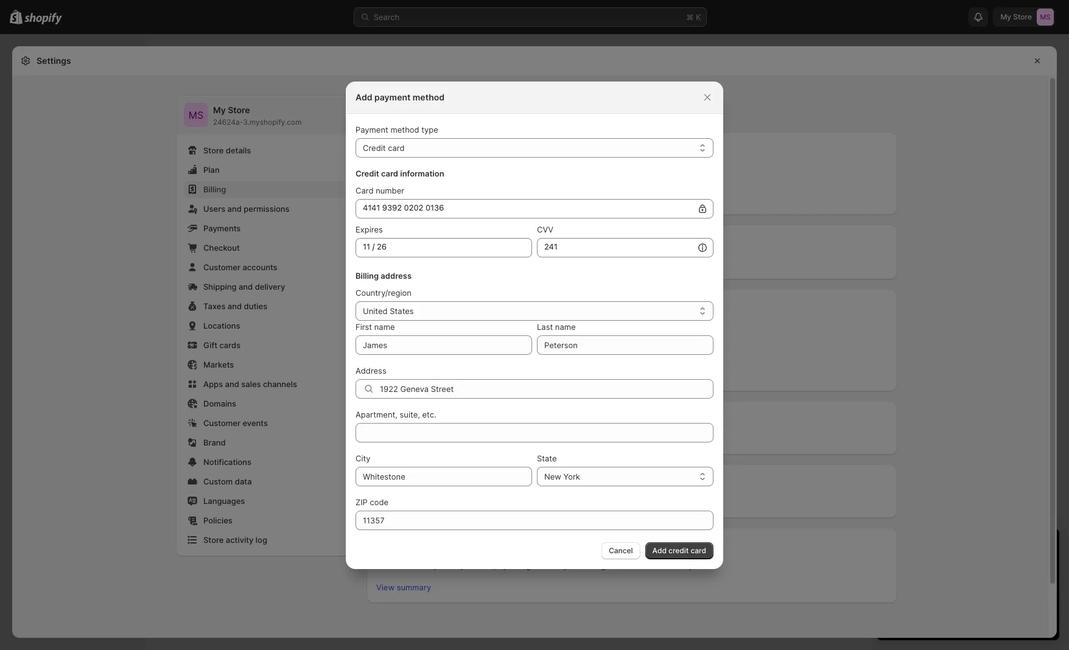 Task type: vqa. For each thing, say whether or not it's contained in the screenshot.
All
yes



Task type: locate. For each thing, give the bounding box(es) containing it.
2 are from the top
[[400, 497, 412, 507]]

trial inside "settings" "dialog"
[[430, 348, 443, 357]]

card
[[388, 143, 405, 153], [381, 168, 398, 178], [691, 546, 706, 555]]

shopify inside select a plan to extend your shopify trial for just $1/month for your first 3 months.
[[996, 581, 1024, 591]]

your inside "element"
[[889, 561, 906, 571]]

shopify inside "settings" "dialog"
[[479, 561, 508, 571]]

and right apps
[[225, 379, 239, 389]]

a up view summary
[[397, 561, 401, 571]]

store up 24624a-
[[228, 105, 250, 115]]

for left purchases
[[466, 165, 476, 175]]

90
[[668, 561, 677, 571]]

credit down payment method type
[[363, 143, 386, 153]]

2 name from the left
[[555, 322, 576, 332]]

details
[[226, 146, 251, 155]]

payment
[[374, 92, 411, 102], [400, 165, 433, 175], [400, 192, 430, 201]]

3 view from the top
[[376, 583, 395, 592]]

1 horizontal spatial just
[[943, 539, 964, 554]]

0 vertical spatial view
[[376, 371, 395, 381]]

1 vertical spatial shopify
[[996, 581, 1024, 591]]

City text field
[[356, 467, 532, 486]]

2 there from the top
[[376, 497, 398, 507]]

1 vertical spatial add payment method
[[384, 192, 459, 201]]

credit up card
[[356, 168, 379, 178]]

1 vertical spatial store
[[203, 146, 224, 155]]

credit for credit card information
[[356, 168, 379, 178]]

store activity log
[[203, 535, 267, 545]]

view all link
[[369, 367, 412, 384]]

trial up your trial ends on
[[918, 539, 940, 554]]

2 vertical spatial store
[[203, 535, 224, 545]]

my
[[213, 105, 226, 115]]

your trial just started button
[[877, 529, 1059, 554]]

add
[[356, 92, 372, 102], [376, 165, 391, 175], [384, 192, 398, 201], [652, 546, 667, 555]]

and down customer accounts
[[239, 282, 253, 292]]

1 vertical spatial customer
[[203, 418, 240, 428]]

payment
[[356, 125, 388, 134], [376, 143, 410, 153]]

your for your trial ends on october 27, 2023
[[413, 348, 428, 357]]

0 vertical spatial ends
[[446, 348, 462, 357]]

plan
[[570, 312, 586, 322], [921, 581, 937, 591]]

payment up credit card
[[356, 125, 388, 134]]

0 vertical spatial card
[[388, 143, 405, 153]]

view summary link
[[369, 579, 439, 596]]

billing inside add payment method 'dialog'
[[356, 271, 379, 280]]

0 vertical spatial credit
[[363, 143, 386, 153]]

on right billed
[[459, 312, 468, 322]]

payment inside "settings" "dialog"
[[376, 143, 410, 153]]

1 vertical spatial plan
[[921, 581, 937, 591]]

billing
[[367, 102, 403, 116], [203, 184, 226, 194], [376, 236, 400, 246], [356, 271, 379, 280]]

your up first
[[977, 581, 994, 591]]

a up number
[[394, 165, 398, 175]]

2 view from the top
[[376, 561, 395, 571]]

billing up country/region
[[356, 271, 379, 280]]

payment inside add payment method button
[[400, 192, 430, 201]]

1 vertical spatial ends
[[924, 561, 943, 571]]

payment inside 'dialog'
[[356, 125, 388, 134]]

months.
[[1010, 593, 1041, 603]]

are right code
[[400, 497, 412, 507]]

1 vertical spatial charges
[[510, 561, 540, 571]]

for down the extend
[[955, 593, 965, 603]]

card for credit card
[[388, 143, 405, 153]]

custom data link
[[184, 473, 345, 490]]

0 horizontal spatial name
[[374, 322, 395, 332]]

1 horizontal spatial plan
[[921, 581, 937, 591]]

apps
[[203, 379, 223, 389]]

0 vertical spatial add payment method
[[356, 92, 445, 102]]

0 horizontal spatial charges
[[426, 434, 456, 444]]

and for delivery
[[239, 282, 253, 292]]

address
[[381, 271, 412, 280]]

and left apps.
[[588, 312, 602, 322]]

log
[[256, 535, 267, 545]]

trial up select
[[908, 561, 922, 571]]

last name
[[537, 322, 576, 332]]

just down select
[[902, 593, 915, 603]]

1 vertical spatial credit
[[356, 168, 379, 178]]

view a summary of all your shopify charges for any date range within the last 90 days.
[[376, 561, 700, 571]]

add a payment method for purchases and bills in shopify.
[[376, 165, 592, 175]]

ends up to
[[924, 561, 943, 571]]

credit
[[363, 143, 386, 153], [356, 168, 379, 178]]

view for view summary
[[376, 583, 395, 592]]

select
[[889, 581, 912, 591]]

plan
[[203, 165, 220, 175]]

a right select
[[915, 581, 919, 591]]

card up the days.
[[691, 546, 706, 555]]

0 horizontal spatial plan
[[570, 312, 586, 322]]

1 no from the top
[[414, 434, 424, 444]]

0 vertical spatial payment
[[356, 125, 388, 134]]

shipping and delivery
[[203, 282, 285, 292]]

my store 24624a-3.myshopify.com
[[213, 105, 302, 127]]

there down bills
[[376, 434, 398, 444]]

just
[[943, 539, 964, 554], [902, 593, 915, 603]]

card down payment method type
[[388, 143, 405, 153]]

1 horizontal spatial shopify
[[996, 581, 1024, 591]]

1 vertical spatial view
[[376, 561, 395, 571]]

type
[[422, 125, 438, 134]]

zip
[[356, 497, 368, 507]]

days.
[[680, 561, 700, 571]]

1 vertical spatial are
[[400, 497, 412, 507]]

0 vertical spatial plan
[[570, 312, 586, 322]]

first name
[[356, 322, 395, 332]]

charges down etc.
[[426, 434, 456, 444]]

and for permissions
[[227, 204, 242, 214]]

0 horizontal spatial shopify
[[479, 561, 508, 571]]

1 vertical spatial summary
[[397, 583, 431, 592]]

a left recurring
[[470, 312, 475, 322]]

0 horizontal spatial all
[[397, 371, 405, 381]]

add credit card button
[[645, 542, 714, 559]]

0 vertical spatial store
[[228, 105, 250, 115]]

a for view
[[397, 561, 401, 571]]

payment methods
[[376, 143, 446, 153]]

customer down checkout
[[203, 262, 240, 272]]

1 vertical spatial payment
[[376, 143, 410, 153]]

taxes
[[203, 301, 226, 311]]

trial for your trial ends on
[[908, 561, 922, 571]]

1 vertical spatial your
[[889, 539, 915, 554]]

add up card number
[[376, 165, 391, 175]]

settings
[[37, 55, 71, 66]]

ends
[[446, 348, 462, 357], [924, 561, 943, 571]]

1 view from the top
[[376, 371, 395, 381]]

on up the city text box
[[458, 434, 468, 444]]

ZIP code text field
[[356, 511, 714, 530]]

0 vertical spatial payment
[[374, 92, 411, 102]]

on left october at left bottom
[[464, 348, 473, 357]]

your up your trial ends on
[[889, 539, 915, 554]]

for inside the subscriptions items you're billed for on a recurring basis, like your plan and apps.
[[446, 312, 456, 322]]

1 horizontal spatial name
[[555, 322, 576, 332]]

0 horizontal spatial ends
[[446, 348, 462, 357]]

0 vertical spatial no
[[414, 434, 424, 444]]

1 horizontal spatial ends
[[924, 561, 943, 571]]

extend
[[949, 581, 975, 591]]

languages
[[203, 496, 245, 506]]

select a plan to extend your shopify trial for just $1/month for your first 3 months.
[[889, 581, 1041, 603]]

your inside the subscriptions items you're billed for on a recurring basis, like your plan and apps.
[[551, 312, 568, 322]]

any
[[555, 561, 568, 571]]

checkout link
[[184, 239, 345, 256]]

payments link
[[184, 220, 345, 237]]

a inside select a plan to extend your shopify trial for just $1/month for your first 3 months.
[[915, 581, 919, 591]]

there down credits
[[376, 497, 398, 507]]

subscriptions items you're billed for on a recurring basis, like your plan and apps.
[[376, 300, 625, 322]]

your left upcoming
[[470, 434, 486, 444]]

store inside my store 24624a-3.myshopify.com
[[228, 105, 250, 115]]

shopify logo image
[[379, 335, 401, 357]]

trial inside select a plan to extend your shopify trial for just $1/month for your first 3 months.
[[1026, 581, 1041, 591]]

trial up months.
[[1026, 581, 1041, 591]]

summary
[[403, 561, 438, 571], [397, 583, 431, 592]]

add payment method inside button
[[384, 192, 459, 201]]

name right last
[[555, 322, 576, 332]]

1 vertical spatial just
[[902, 593, 915, 603]]

for
[[466, 165, 476, 175], [446, 312, 456, 322], [542, 561, 552, 571], [889, 593, 899, 603], [955, 593, 965, 603]]

0 vertical spatial just
[[943, 539, 964, 554]]

a for select
[[915, 581, 919, 591]]

no down suite,
[[414, 434, 424, 444]]

1 vertical spatial there
[[376, 497, 398, 507]]

accounts
[[243, 262, 277, 272]]

0 horizontal spatial just
[[902, 593, 915, 603]]

ends inside "settings" "dialog"
[[446, 348, 462, 357]]

your right the shopify logo
[[413, 348, 428, 357]]

trial down billed
[[430, 348, 443, 357]]

2 vertical spatial view
[[376, 583, 395, 592]]

payment down payment methods
[[400, 165, 433, 175]]

charges left any
[[510, 561, 540, 571]]

credits
[[376, 476, 404, 485]]

your up select
[[889, 561, 906, 571]]

settings dialog
[[12, 46, 1057, 650]]

there
[[376, 434, 398, 444], [376, 497, 398, 507]]

brand
[[203, 438, 226, 448]]

billing link
[[184, 181, 345, 198]]

address
[[356, 366, 386, 375]]

your right like on the top right of the page
[[551, 312, 568, 322]]

billing up users
[[203, 184, 226, 194]]

your
[[551, 312, 568, 322], [470, 434, 486, 444], [465, 497, 482, 507], [460, 561, 477, 571], [977, 581, 994, 591], [967, 593, 984, 603]]

payment down payment method type
[[376, 143, 410, 153]]

plan right last
[[570, 312, 586, 322]]

1 vertical spatial no
[[414, 497, 424, 507]]

on down your trial just started
[[945, 561, 954, 571]]

add credit card
[[652, 546, 706, 555]]

2 no from the top
[[414, 497, 424, 507]]

new york
[[544, 472, 580, 481]]

0 vertical spatial customer
[[203, 262, 240, 272]]

card up number
[[381, 168, 398, 178]]

method down information
[[432, 192, 459, 201]]

trial for your trial just started
[[918, 539, 940, 554]]

1 name from the left
[[374, 322, 395, 332]]

your left first
[[967, 593, 984, 603]]

all right address
[[397, 371, 405, 381]]

ends inside your trial just started "element"
[[924, 561, 943, 571]]

store down policies
[[203, 535, 224, 545]]

billing down expires on the top of the page
[[376, 236, 400, 246]]

0 vertical spatial your
[[413, 348, 428, 357]]

0 vertical spatial are
[[400, 434, 412, 444]]

1 vertical spatial card
[[381, 168, 398, 178]]

1 horizontal spatial all
[[450, 561, 458, 571]]

add payment method
[[356, 92, 445, 102], [384, 192, 459, 201]]

add payment method button
[[376, 188, 466, 205]]

store up plan
[[203, 146, 224, 155]]

view for view a summary of all your shopify charges for any date range within the last 90 days.
[[376, 561, 395, 571]]

customer down domains
[[203, 418, 240, 428]]

users
[[203, 204, 225, 214]]

are down suite,
[[400, 434, 412, 444]]

all right of
[[450, 561, 458, 571]]

no left credits
[[414, 497, 424, 507]]

2 customer from the top
[[203, 418, 240, 428]]

1 there from the top
[[376, 434, 398, 444]]

country/region
[[356, 288, 412, 297]]

new
[[544, 472, 561, 481]]

zip code
[[356, 497, 389, 507]]

upcoming
[[488, 434, 525, 444]]

your for there are no credits on your account right now
[[465, 497, 482, 507]]

store activity log link
[[184, 532, 345, 549]]

your right of
[[460, 561, 477, 571]]

payment down information
[[400, 192, 430, 201]]

ms button
[[184, 103, 208, 127]]

⌘ k
[[686, 12, 701, 22]]

2 vertical spatial your
[[889, 561, 906, 571]]

2 vertical spatial payment
[[400, 192, 430, 201]]

1 customer from the top
[[203, 262, 240, 272]]

on inside the subscriptions items you're billed for on a recurring basis, like your plan and apps.
[[459, 312, 468, 322]]

trial inside dropdown button
[[918, 539, 940, 554]]

add payment method up payment method type
[[356, 92, 445, 102]]

customer accounts
[[203, 262, 277, 272]]

1 vertical spatial all
[[450, 561, 458, 571]]

bills
[[376, 412, 392, 422]]

add down credit card information
[[384, 192, 398, 201]]

0 vertical spatial shopify
[[479, 561, 508, 571]]

add payment method inside 'dialog'
[[356, 92, 445, 102]]

shopify up '3'
[[996, 581, 1024, 591]]

name down 'united states'
[[374, 322, 395, 332]]

credits
[[426, 497, 452, 507]]

1 are from the top
[[400, 434, 412, 444]]

your left account at the left of the page
[[465, 497, 482, 507]]

notifications
[[203, 457, 252, 467]]

policies link
[[184, 512, 345, 529]]

your inside "settings" "dialog"
[[413, 348, 428, 357]]

within
[[613, 561, 635, 571]]

add payment method down information
[[384, 192, 459, 201]]

0 vertical spatial charges
[[426, 434, 456, 444]]

customer
[[203, 262, 240, 272], [203, 418, 240, 428]]

2 vertical spatial card
[[691, 546, 706, 555]]

Last name text field
[[537, 335, 714, 355]]

credit for credit card
[[363, 143, 386, 153]]

add up payment method type
[[356, 92, 372, 102]]

payment up payment method type
[[374, 92, 411, 102]]

store
[[228, 105, 250, 115], [203, 146, 224, 155], [203, 535, 224, 545]]

and right taxes
[[228, 301, 242, 311]]

card for credit card information
[[381, 168, 398, 178]]

plan up $1/month
[[921, 581, 937, 591]]

subscriptions
[[376, 300, 429, 310]]

expires
[[356, 224, 383, 234]]

shopify right of
[[479, 561, 508, 571]]

cvv
[[537, 224, 553, 234]]

just left started at right
[[943, 539, 964, 554]]

view for view all
[[376, 371, 395, 381]]

method inside button
[[432, 192, 459, 201]]

items
[[376, 312, 397, 322]]

ends for your trial ends on october 27, 2023
[[446, 348, 462, 357]]

markets link
[[184, 356, 345, 373]]

users and permissions link
[[184, 200, 345, 217]]

ends left october at left bottom
[[446, 348, 462, 357]]

first
[[356, 322, 372, 332]]

store for store details
[[203, 146, 224, 155]]

and right users
[[227, 204, 242, 214]]

your inside dropdown button
[[889, 539, 915, 554]]

0 vertical spatial there
[[376, 434, 398, 444]]

for right billed
[[446, 312, 456, 322]]



Task type: describe. For each thing, give the bounding box(es) containing it.
united
[[363, 306, 388, 316]]

shopify for charges
[[479, 561, 508, 571]]

0 vertical spatial summary
[[403, 561, 438, 571]]

you're
[[399, 312, 421, 322]]

custom
[[203, 477, 233, 486]]

⌘
[[686, 12, 694, 22]]

shopify.
[[561, 165, 592, 175]]

your for select a plan to extend your shopify trial for just $1/month for your first 3 months.
[[977, 581, 994, 591]]

your for view a summary of all your shopify charges for any date range within the last 90 days.
[[460, 561, 477, 571]]

of
[[440, 561, 448, 571]]

billing inside shop settings menu element
[[203, 184, 226, 194]]

gift cards link
[[184, 337, 345, 354]]

ends for your trial ends on
[[924, 561, 943, 571]]

view summary
[[376, 583, 431, 592]]

payment method type
[[356, 125, 438, 134]]

last
[[652, 561, 665, 571]]

dollar
[[550, 259, 573, 269]]

custom data
[[203, 477, 252, 486]]

started
[[968, 539, 1009, 554]]

billing up payment method type
[[367, 102, 403, 116]]

purchases
[[479, 165, 517, 175]]

view all
[[376, 371, 405, 381]]

0 vertical spatial all
[[397, 371, 405, 381]]

last
[[537, 322, 553, 332]]

bills
[[536, 165, 551, 175]]

store details link
[[184, 142, 345, 159]]

etc.
[[422, 409, 436, 419]]

24624a-
[[213, 118, 243, 127]]

to
[[939, 581, 947, 591]]

payment for add
[[376, 143, 410, 153]]

duties
[[244, 301, 267, 311]]

$1/month
[[917, 593, 953, 603]]

just inside dropdown button
[[943, 539, 964, 554]]

your for there are no charges on your upcoming bill
[[470, 434, 486, 444]]

2023
[[517, 348, 535, 357]]

are for credits
[[400, 497, 412, 507]]

on right credits
[[454, 497, 463, 507]]

states
[[390, 306, 414, 316]]

gift
[[203, 340, 217, 350]]

gift cards
[[203, 340, 241, 350]]

credit card
[[363, 143, 405, 153]]

currency
[[401, 236, 436, 246]]

your trial just started element
[[877, 560, 1059, 641]]

the
[[638, 561, 650, 571]]

taxes and duties link
[[184, 298, 345, 315]]

1 horizontal spatial charges
[[510, 561, 540, 571]]

plan inside select a plan to extend your shopify trial for just $1/month for your first 3 months.
[[921, 581, 937, 591]]

shopify for trial
[[996, 581, 1024, 591]]

markets
[[203, 360, 234, 370]]

methods
[[412, 143, 446, 153]]

number
[[376, 185, 404, 195]]

like
[[537, 312, 549, 322]]

locations link
[[184, 317, 345, 334]]

and left bills
[[520, 165, 534, 175]]

add up last
[[652, 546, 667, 555]]

shipping and delivery link
[[184, 278, 345, 295]]

card number
[[356, 185, 404, 195]]

payments
[[203, 223, 241, 233]]

for left any
[[542, 561, 552, 571]]

united states
[[363, 306, 414, 316]]

there for there are no credits on your account right now
[[376, 497, 398, 507]]

add payment method dialog
[[0, 81, 1069, 569]]

apps and sales channels link
[[184, 376, 345, 393]]

card inside button
[[691, 546, 706, 555]]

no for credits
[[414, 497, 424, 507]]

name for first name
[[374, 322, 395, 332]]

customer for customer events
[[203, 418, 240, 428]]

users and permissions
[[203, 204, 289, 214]]

on inside your trial just started "element"
[[945, 561, 954, 571]]

first
[[986, 593, 1001, 603]]

your for your trial just started
[[889, 539, 915, 554]]

activity
[[226, 535, 254, 545]]

languages link
[[184, 493, 345, 510]]

my store image
[[184, 103, 208, 127]]

bill
[[527, 434, 538, 444]]

and for duties
[[228, 301, 242, 311]]

your for your trial ends on
[[889, 561, 906, 571]]

shop settings menu element
[[177, 96, 352, 556]]

data
[[235, 477, 252, 486]]

are for bills
[[400, 434, 412, 444]]

range
[[589, 561, 611, 571]]

and inside the subscriptions items you're billed for on a recurring basis, like your plan and apps.
[[588, 312, 602, 322]]

policies
[[203, 516, 232, 525]]

usd us dollar
[[516, 259, 573, 269]]

First name text field
[[356, 335, 532, 355]]

for down select
[[889, 593, 899, 603]]

and for sales
[[225, 379, 239, 389]]

us
[[537, 259, 548, 269]]

customer accounts link
[[184, 259, 345, 276]]

payment for credit
[[356, 125, 388, 134]]

just inside select a plan to extend your shopify trial for just $1/month for your first 3 months.
[[902, 593, 915, 603]]

a inside the subscriptions items you're billed for on a recurring basis, like your plan and apps.
[[470, 312, 475, 322]]

your trial just started
[[889, 539, 1009, 554]]

cards
[[219, 340, 241, 350]]

date
[[570, 561, 587, 571]]

a for add
[[394, 165, 398, 175]]

Address text field
[[380, 379, 714, 399]]

billing currency
[[376, 236, 436, 246]]

locations
[[203, 321, 240, 331]]

york
[[564, 472, 580, 481]]

customer for customer accounts
[[203, 262, 240, 272]]

1 vertical spatial payment
[[400, 165, 433, 175]]

payment inside add payment method 'dialog'
[[374, 92, 411, 102]]

there are no charges on your upcoming bill
[[376, 434, 538, 444]]

apartment,
[[356, 409, 398, 419]]

method up payment methods
[[391, 125, 419, 134]]

shopify image
[[24, 13, 62, 25]]

method up type
[[413, 92, 445, 102]]

account
[[484, 497, 514, 507]]

apps and sales channels
[[203, 379, 297, 389]]

domains link
[[184, 395, 345, 412]]

your trial ends on october 27, 2023
[[413, 348, 535, 357]]

recurring
[[477, 312, 510, 322]]

Apartment, suite, etc. text field
[[356, 423, 714, 442]]

no for charges
[[414, 434, 424, 444]]

method down the "methods"
[[435, 165, 464, 175]]

usd
[[516, 259, 532, 269]]

store for store activity log
[[203, 535, 224, 545]]

there are no credits on your account right now
[[376, 497, 552, 507]]

in
[[553, 165, 559, 175]]

plan inside the subscriptions items you're billed for on a recurring basis, like your plan and apps.
[[570, 312, 586, 322]]

credit card information
[[356, 168, 444, 178]]

taxes and duties
[[203, 301, 267, 311]]

trial for your trial ends on october 27, 2023
[[430, 348, 443, 357]]

there for there are no charges on your upcoming bill
[[376, 434, 398, 444]]

now
[[536, 497, 552, 507]]

customer events
[[203, 418, 268, 428]]

apps.
[[604, 312, 625, 322]]

right
[[516, 497, 534, 507]]

suite,
[[400, 409, 420, 419]]

notifications link
[[184, 454, 345, 471]]

name for last name
[[555, 322, 576, 332]]

domains
[[203, 399, 236, 409]]



